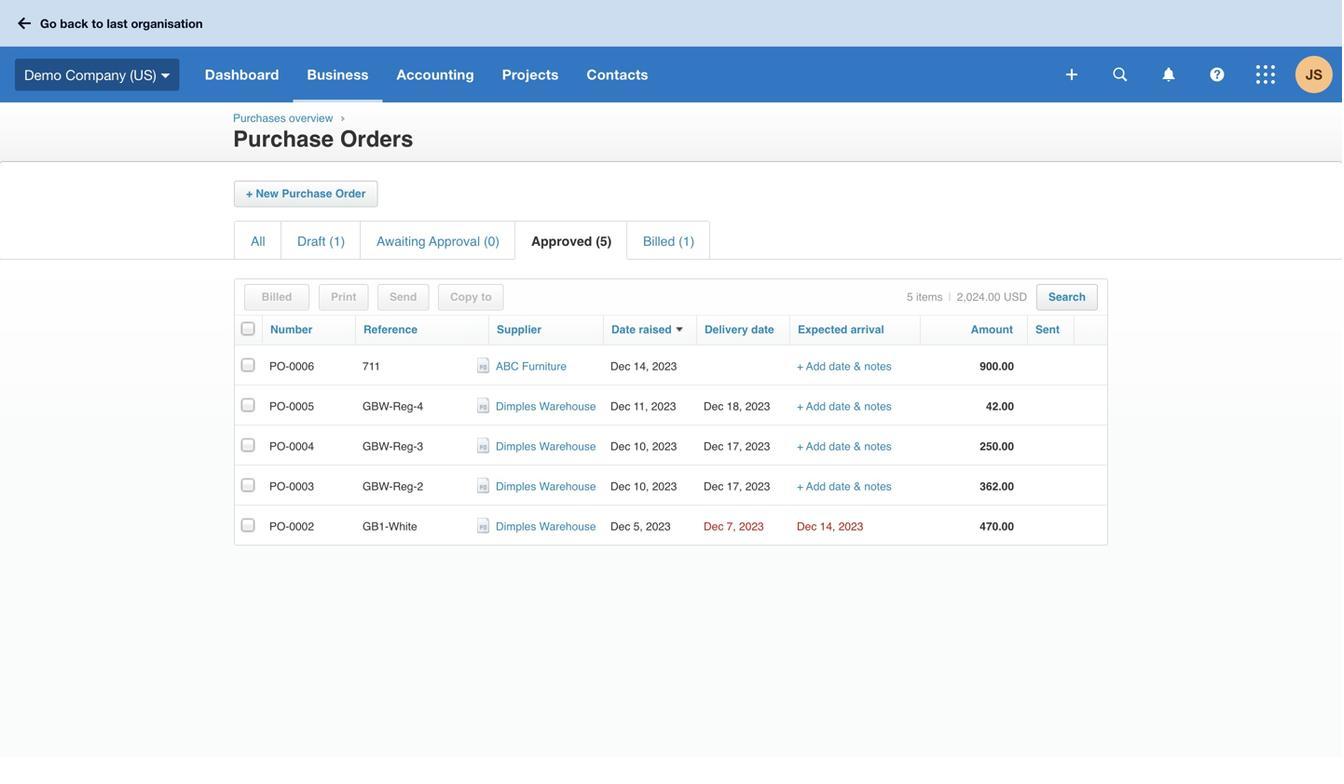Task type: locate. For each thing, give the bounding box(es) containing it.
2
[[417, 480, 423, 493]]

2 dec 10, 2023 from the top
[[611, 480, 677, 493]]

po-
[[269, 360, 289, 373], [269, 400, 289, 413], [269, 440, 289, 453], [269, 480, 289, 493], [269, 520, 289, 534]]

billed up number
[[262, 291, 292, 304]]

0 horizontal spatial (1)
[[329, 234, 345, 249]]

0003
[[289, 480, 314, 493]]

|
[[949, 291, 952, 304]]

10, for 3
[[634, 440, 649, 453]]

gbw- for gbw-reg-4
[[363, 400, 393, 413]]

3 dimples warehouse link from the top
[[496, 480, 596, 493]]

1 po- from the top
[[269, 360, 289, 373]]

3 add from the top
[[806, 440, 826, 453]]

send button
[[390, 291, 417, 304]]

1 vertical spatial dec 14, 2023
[[797, 520, 864, 534]]

0 vertical spatial 17,
[[727, 440, 742, 453]]

+ add date & notes link for 900.00
[[797, 360, 892, 373]]

dec 10, 2023
[[611, 440, 677, 453], [611, 480, 677, 493]]

dimples for 4
[[496, 400, 536, 413]]

3 dimples warehouse from the top
[[496, 480, 596, 493]]

gbw- left 3
[[363, 440, 393, 453]]

2 + add date & notes link from the top
[[797, 400, 892, 413]]

3 & from the top
[[854, 440, 861, 453]]

2023
[[652, 360, 677, 373], [651, 400, 676, 413], [745, 400, 770, 413], [652, 440, 677, 453], [745, 440, 770, 453], [652, 480, 677, 493], [745, 480, 770, 493], [646, 520, 671, 534], [739, 520, 764, 534], [839, 520, 864, 534]]

2 10, from the top
[[634, 480, 649, 493]]

warehouse for 3
[[539, 440, 596, 453]]

1 + add date & notes link from the top
[[797, 360, 892, 373]]

warehouse for 2
[[539, 480, 596, 493]]

to left last
[[92, 16, 103, 31]]

0 vertical spatial 10,
[[634, 440, 649, 453]]

3
[[417, 440, 423, 453]]

gbw- for gbw-reg-3
[[363, 440, 393, 453]]

notes for 42.00
[[865, 400, 892, 413]]

1 17, from the top
[[727, 440, 742, 453]]

dec 10, 2023 up dec 5, 2023
[[611, 480, 677, 493]]

po- down po-0004
[[269, 480, 289, 493]]

42.00
[[986, 400, 1014, 413]]

send
[[390, 291, 417, 304]]

notes for 362.00
[[865, 480, 892, 493]]

po- for 0002
[[269, 520, 289, 534]]

1 notes from the top
[[865, 360, 892, 373]]

3 reg- from the top
[[393, 480, 417, 493]]

reg- up the gbw-reg-2
[[393, 440, 417, 453]]

dec down dec 18, 2023
[[704, 440, 724, 453]]

0 vertical spatial reg-
[[393, 400, 417, 413]]

to inside banner
[[92, 16, 103, 31]]

copy to button
[[450, 291, 492, 304]]

date for 900.00
[[829, 360, 851, 373]]

search button
[[1049, 291, 1086, 304]]

reg- up gbw-reg-3
[[393, 400, 417, 413]]

3 + add date & notes link from the top
[[797, 440, 892, 453]]

2 (1) from the left
[[679, 234, 695, 249]]

to
[[92, 16, 103, 31], [481, 291, 492, 304]]

2 gbw- from the top
[[363, 440, 393, 453]]

1 vertical spatial to
[[481, 291, 492, 304]]

purchase down 'purchases overview' at top left
[[233, 127, 334, 152]]

billed for billed (1)
[[643, 234, 675, 249]]

4 & from the top
[[854, 480, 861, 493]]

0 vertical spatial dec 17, 2023
[[704, 440, 770, 453]]

2 dimples from the top
[[496, 440, 536, 453]]

warehouse
[[539, 400, 596, 413], [539, 440, 596, 453], [539, 480, 596, 493], [539, 520, 596, 534]]

1 & from the top
[[854, 360, 861, 373]]

dashboard link
[[191, 47, 293, 103]]

10, down 11, on the left of page
[[634, 440, 649, 453]]

dimples warehouse link for 3
[[496, 440, 596, 453]]

2 dimples warehouse link from the top
[[496, 440, 596, 453]]

1 vertical spatial 17,
[[727, 480, 742, 493]]

7,
[[727, 520, 736, 534]]

1 horizontal spatial billed
[[643, 234, 675, 249]]

1 warehouse from the top
[[539, 400, 596, 413]]

2 reg- from the top
[[393, 440, 417, 453]]

items
[[916, 291, 943, 304]]

(1) right (5)
[[679, 234, 695, 249]]

po- up po-0004
[[269, 400, 289, 413]]

all button
[[251, 234, 265, 249]]

3 notes from the top
[[865, 440, 892, 453]]

dec 17, 2023 up dec 7, 2023
[[704, 480, 770, 493]]

(1)
[[329, 234, 345, 249], [679, 234, 695, 249]]

4 dimples warehouse link from the top
[[496, 520, 596, 534]]

po- down po-0003
[[269, 520, 289, 534]]

go back to last organisation link
[[11, 7, 214, 40]]

contacts
[[587, 66, 648, 83]]

demo company (us) button
[[0, 47, 191, 103]]

0 vertical spatial dec 14, 2023
[[611, 360, 677, 373]]

1 vertical spatial billed
[[262, 291, 292, 304]]

4 notes from the top
[[865, 480, 892, 493]]

po- down po-0005
[[269, 440, 289, 453]]

0 horizontal spatial svg image
[[161, 73, 170, 78]]

dimples warehouse for 3
[[496, 440, 596, 453]]

1 dimples warehouse from the top
[[496, 400, 596, 413]]

1 + add date & notes from the top
[[797, 360, 892, 373]]

abc furniture
[[496, 360, 567, 373]]

0 vertical spatial 14,
[[634, 360, 649, 373]]

notes for 250.00
[[865, 440, 892, 453]]

accounting
[[397, 66, 474, 83]]

17, up dec 7, 2023
[[727, 480, 742, 493]]

dimples
[[496, 400, 536, 413], [496, 440, 536, 453], [496, 480, 536, 493], [496, 520, 536, 534]]

5 po- from the top
[[269, 520, 289, 534]]

& for 250.00
[[854, 440, 861, 453]]

reg- for 4
[[393, 400, 417, 413]]

business
[[307, 66, 369, 83]]

dec 14, 2023
[[611, 360, 677, 373], [797, 520, 864, 534]]

dec 10, 2023 for 3
[[611, 440, 677, 453]]

4 add from the top
[[806, 480, 826, 493]]

dec 14, 2023 link
[[797, 520, 864, 534]]

0006
[[289, 360, 314, 373]]

svg image inside 'demo company (us)' popup button
[[161, 73, 170, 78]]

711
[[363, 360, 380, 373]]

11,
[[634, 400, 648, 413]]

dimples warehouse link for 2
[[496, 480, 596, 493]]

2 dec 17, 2023 from the top
[[704, 480, 770, 493]]

+ add date & notes for 900.00
[[797, 360, 892, 373]]

purchases
[[233, 112, 286, 125]]

1 horizontal spatial (1)
[[679, 234, 695, 249]]

2 warehouse from the top
[[539, 440, 596, 453]]

po- down number link
[[269, 360, 289, 373]]

0 horizontal spatial billed
[[262, 291, 292, 304]]

svg image
[[18, 17, 31, 29], [1257, 65, 1275, 84], [1163, 68, 1175, 82], [1210, 68, 1224, 82]]

3 dimples from the top
[[496, 480, 536, 493]]

1 gbw- from the top
[[363, 400, 393, 413]]

10,
[[634, 440, 649, 453], [634, 480, 649, 493]]

po-0005
[[269, 400, 314, 413]]

print
[[331, 291, 356, 304]]

dec 18, 2023
[[704, 400, 770, 413]]

+ for 2
[[797, 480, 804, 493]]

dimples for 3
[[496, 440, 536, 453]]

3 po- from the top
[[269, 440, 289, 453]]

date for 362.00
[[829, 480, 851, 493]]

1 horizontal spatial to
[[481, 291, 492, 304]]

17, for 362.00
[[727, 480, 742, 493]]

dec 17, 2023 down dec 18, 2023
[[704, 440, 770, 453]]

draft (1)
[[297, 234, 345, 249]]

dec left 7,
[[704, 520, 724, 534]]

svg image
[[1114, 68, 1128, 82], [1066, 69, 1078, 80], [161, 73, 170, 78]]

3 gbw- from the top
[[363, 480, 393, 493]]

2 notes from the top
[[865, 400, 892, 413]]

po-0004
[[269, 440, 314, 453]]

2 add from the top
[[806, 400, 826, 413]]

reg- up white
[[393, 480, 417, 493]]

1 horizontal spatial dec 14, 2023
[[797, 520, 864, 534]]

+ for 4
[[797, 400, 804, 413]]

0 horizontal spatial to
[[92, 16, 103, 31]]

1 dec 10, 2023 from the top
[[611, 440, 677, 453]]

gbw- down the 711
[[363, 400, 393, 413]]

& for 362.00
[[854, 480, 861, 493]]

2 & from the top
[[854, 400, 861, 413]]

banner
[[0, 0, 1342, 103]]

17, down 18,
[[727, 440, 742, 453]]

js
[[1306, 66, 1323, 83]]

last
[[107, 16, 128, 31]]

add for 362.00
[[806, 480, 826, 493]]

2 vertical spatial reg-
[[393, 480, 417, 493]]

0 vertical spatial dec 10, 2023
[[611, 440, 677, 453]]

number link
[[270, 323, 313, 337]]

po- for 0003
[[269, 480, 289, 493]]

po- for 0004
[[269, 440, 289, 453]]

po-0003
[[269, 480, 314, 493]]

+ add date & notes link
[[797, 360, 892, 373], [797, 400, 892, 413], [797, 440, 892, 453], [797, 480, 892, 493]]

dec down dec 11, 2023
[[611, 440, 630, 453]]

1 (1) from the left
[[329, 234, 345, 249]]

notes for 900.00
[[865, 360, 892, 373]]

1 vertical spatial reg-
[[393, 440, 417, 453]]

gb1-
[[363, 520, 389, 534]]

10, up dec 5, 2023
[[634, 480, 649, 493]]

2 dimples warehouse from the top
[[496, 440, 596, 453]]

17, for 250.00
[[727, 440, 742, 453]]

3 + add date & notes from the top
[[797, 440, 892, 453]]

4 + add date & notes from the top
[[797, 480, 892, 493]]

4 po- from the top
[[269, 480, 289, 493]]

4 + add date & notes link from the top
[[797, 480, 892, 493]]

+ add date & notes for 42.00
[[797, 400, 892, 413]]

back
[[60, 16, 88, 31]]

dimples warehouse
[[496, 400, 596, 413], [496, 440, 596, 453], [496, 480, 596, 493], [496, 520, 596, 534]]

4 warehouse from the top
[[539, 520, 596, 534]]

billed right (5)
[[643, 234, 675, 249]]

po- for 0005
[[269, 400, 289, 413]]

1 vertical spatial gbw-
[[363, 440, 393, 453]]

gbw- up gb1-
[[363, 480, 393, 493]]

overview
[[289, 112, 333, 125]]

to right copy
[[481, 291, 492, 304]]

reference
[[364, 323, 418, 337]]

gbw-
[[363, 400, 393, 413], [363, 440, 393, 453], [363, 480, 393, 493]]

5,
[[634, 520, 643, 534]]

dec 11, 2023
[[611, 400, 676, 413]]

dashboard
[[205, 66, 279, 83]]

0 vertical spatial billed
[[643, 234, 675, 249]]

18,
[[727, 400, 742, 413]]

1 dimples warehouse link from the top
[[496, 400, 596, 413]]

1 dimples from the top
[[496, 400, 536, 413]]

2 po- from the top
[[269, 400, 289, 413]]

+ add date & notes for 250.00
[[797, 440, 892, 453]]

(1) right draft
[[329, 234, 345, 249]]

0 horizontal spatial dec 14, 2023
[[611, 360, 677, 373]]

900.00
[[980, 360, 1014, 373]]

+
[[246, 187, 253, 200], [797, 360, 804, 373], [797, 400, 804, 413], [797, 440, 804, 453], [797, 480, 804, 493]]

& for 42.00
[[854, 400, 861, 413]]

470.00
[[980, 520, 1014, 534]]

reg- for 2
[[393, 480, 417, 493]]

1 vertical spatial purchase
[[282, 187, 332, 200]]

dec
[[611, 360, 630, 373], [611, 400, 630, 413], [704, 400, 724, 413], [611, 440, 630, 453], [704, 440, 724, 453], [611, 480, 630, 493], [704, 480, 724, 493], [611, 520, 630, 534], [704, 520, 724, 534], [797, 520, 817, 534]]

3 warehouse from the top
[[539, 480, 596, 493]]

abc
[[496, 360, 519, 373]]

dec 10, 2023 for 2
[[611, 480, 677, 493]]

add for 250.00
[[806, 440, 826, 453]]

dec 17, 2023
[[704, 440, 770, 453], [704, 480, 770, 493]]

date for 42.00
[[829, 400, 851, 413]]

purchases overview link
[[233, 112, 333, 125]]

0 vertical spatial to
[[92, 16, 103, 31]]

reg- for 3
[[393, 440, 417, 453]]

delivery date link
[[705, 323, 774, 337]]

billed button
[[262, 291, 292, 304]]

1 dec 17, 2023 from the top
[[704, 440, 770, 453]]

0 vertical spatial gbw-
[[363, 400, 393, 413]]

2 + add date & notes from the top
[[797, 400, 892, 413]]

reg-
[[393, 400, 417, 413], [393, 440, 417, 453], [393, 480, 417, 493]]

add
[[806, 360, 826, 373], [806, 400, 826, 413], [806, 440, 826, 453], [806, 480, 826, 493]]

dec 10, 2023 down dec 11, 2023
[[611, 440, 677, 453]]

362.00
[[980, 480, 1014, 493]]

delivery
[[705, 323, 748, 337]]

+ add date & notes link for 42.00
[[797, 400, 892, 413]]

+ add date & notes link for 362.00
[[797, 480, 892, 493]]

1 vertical spatial dec 17, 2023
[[704, 480, 770, 493]]

2 vertical spatial gbw-
[[363, 480, 393, 493]]

date
[[751, 323, 774, 337], [829, 360, 851, 373], [829, 400, 851, 413], [829, 440, 851, 453], [829, 480, 851, 493]]

add for 42.00
[[806, 400, 826, 413]]

2 17, from the top
[[727, 480, 742, 493]]

1 vertical spatial 10,
[[634, 480, 649, 493]]

1 reg- from the top
[[393, 400, 417, 413]]

purchase right the new
[[282, 187, 332, 200]]

1 10, from the top
[[634, 440, 649, 453]]

amount link
[[971, 323, 1013, 337]]

1 vertical spatial 14,
[[820, 520, 836, 534]]

1 add from the top
[[806, 360, 826, 373]]

1 vertical spatial dec 10, 2023
[[611, 480, 677, 493]]

+ add date & notes link for 250.00
[[797, 440, 892, 453]]



Task type: describe. For each thing, give the bounding box(es) containing it.
dec 5, 2023
[[611, 520, 671, 534]]

0002
[[289, 520, 314, 534]]

print button
[[331, 291, 356, 304]]

billed for billed
[[262, 291, 292, 304]]

date raised link
[[612, 323, 672, 337]]

usd
[[1004, 291, 1027, 304]]

billed (1) button
[[643, 234, 695, 249]]

draft (1) button
[[297, 234, 345, 249]]

(1) for draft (1)
[[329, 234, 345, 249]]

reference link
[[364, 323, 418, 337]]

dec up dec 7, 2023
[[704, 480, 724, 493]]

dimples warehouse link for 4
[[496, 400, 596, 413]]

dec 17, 2023 for 362.00
[[704, 480, 770, 493]]

raised
[[639, 323, 672, 337]]

accounting button
[[383, 47, 488, 103]]

gbw-reg-2
[[363, 480, 423, 493]]

date raised
[[612, 323, 672, 337]]

company
[[65, 66, 126, 83]]

4 dimples from the top
[[496, 520, 536, 534]]

arrival
[[851, 323, 884, 337]]

expected
[[798, 323, 848, 337]]

all
[[251, 234, 265, 249]]

0 vertical spatial purchase
[[233, 127, 334, 152]]

(0)
[[484, 234, 500, 249]]

billed (1)
[[643, 234, 695, 249]]

5
[[907, 291, 913, 304]]

2,024.00
[[957, 291, 1001, 304]]

banner containing dashboard
[[0, 0, 1342, 103]]

draft
[[297, 234, 326, 249]]

delivery date
[[705, 323, 774, 337]]

projects button
[[488, 47, 573, 103]]

copy to
[[450, 291, 492, 304]]

svg image inside go back to last organisation link
[[18, 17, 31, 29]]

4 dimples warehouse from the top
[[496, 520, 596, 534]]

awaiting approval (0)
[[377, 234, 500, 249]]

business button
[[293, 47, 383, 103]]

dimples for 2
[[496, 480, 536, 493]]

purchases overview
[[233, 112, 333, 125]]

10, for 2
[[634, 480, 649, 493]]

new
[[256, 187, 279, 200]]

po- for 0006
[[269, 360, 289, 373]]

gb1-white
[[363, 520, 417, 534]]

0004
[[289, 440, 314, 453]]

(5)
[[596, 234, 612, 249]]

gbw- for gbw-reg-2
[[363, 480, 393, 493]]

contacts button
[[573, 47, 662, 103]]

dec 17, 2023 for 250.00
[[704, 440, 770, 453]]

js button
[[1296, 47, 1342, 103]]

search
[[1049, 291, 1086, 304]]

0 horizontal spatial 14,
[[634, 360, 649, 373]]

furniture
[[522, 360, 567, 373]]

orders
[[340, 127, 413, 152]]

demo company (us)
[[24, 66, 156, 83]]

1 horizontal spatial 14,
[[820, 520, 836, 534]]

approved (5)
[[531, 234, 612, 249]]

dec left 5,
[[611, 520, 630, 534]]

(us)
[[130, 66, 156, 83]]

+ add date & notes for 362.00
[[797, 480, 892, 493]]

supplier
[[497, 323, 542, 337]]

purchase orders
[[233, 127, 413, 152]]

organisation
[[131, 16, 203, 31]]

approval
[[429, 234, 480, 249]]

approved
[[531, 234, 592, 249]]

0005
[[289, 400, 314, 413]]

dec right dec 7, 2023
[[797, 520, 817, 534]]

number
[[270, 323, 313, 337]]

order
[[335, 187, 366, 200]]

abc furniture link
[[496, 360, 567, 373]]

add for 900.00
[[806, 360, 826, 373]]

250.00
[[980, 440, 1014, 453]]

dimples warehouse for 2
[[496, 480, 596, 493]]

dec left 11, on the left of page
[[611, 400, 630, 413]]

po-0002
[[269, 520, 314, 534]]

po-0006
[[269, 360, 314, 373]]

dec left 18,
[[704, 400, 724, 413]]

warehouse for 4
[[539, 400, 596, 413]]

+ new purchase order button
[[246, 187, 366, 200]]

go
[[40, 16, 57, 31]]

+ new purchase order
[[246, 187, 366, 200]]

expected arrival link
[[798, 323, 884, 337]]

amount
[[971, 323, 1013, 337]]

& for 900.00
[[854, 360, 861, 373]]

gbw-reg-3
[[363, 440, 423, 453]]

sent link
[[1036, 323, 1060, 337]]

date
[[612, 323, 636, 337]]

dimples warehouse for 4
[[496, 400, 596, 413]]

copy
[[450, 291, 478, 304]]

+ for 3
[[797, 440, 804, 453]]

1 horizontal spatial svg image
[[1066, 69, 1078, 80]]

dec 7, 2023
[[704, 520, 764, 534]]

dec up dec 5, 2023
[[611, 480, 630, 493]]

date for 250.00
[[829, 440, 851, 453]]

awaiting
[[377, 234, 426, 249]]

projects
[[502, 66, 559, 83]]

(1) for billed (1)
[[679, 234, 695, 249]]

go back to last organisation
[[40, 16, 203, 31]]

supplier link
[[497, 323, 542, 337]]

approved (5) button
[[531, 234, 612, 249]]

4
[[417, 400, 423, 413]]

white
[[389, 520, 417, 534]]

2 horizontal spatial svg image
[[1114, 68, 1128, 82]]

gbw-reg-4
[[363, 400, 423, 413]]

dec down date
[[611, 360, 630, 373]]



Task type: vqa. For each thing, say whether or not it's contained in the screenshot.


